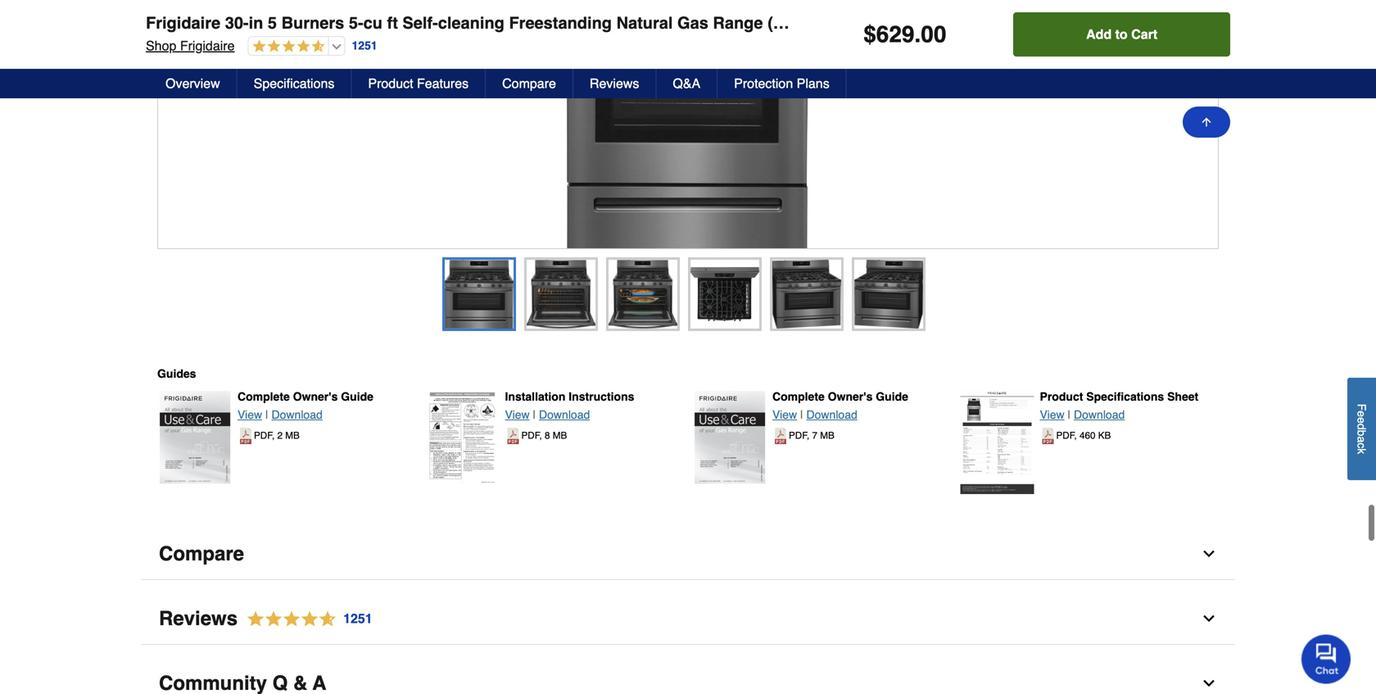 Task type: describe. For each thing, give the bounding box(es) containing it.
installation instructions view | download
[[505, 390, 635, 421]]

(black
[[768, 14, 817, 32]]

complete for pdf, 7 mb
[[773, 390, 825, 403]]

q&a
[[673, 76, 701, 91]]

1 vertical spatial 1251
[[343, 611, 373, 626]]

view for pdf, 2 mb
[[238, 408, 262, 421]]

view link for pdf, 8 mb
[[505, 408, 530, 421]]

plans
[[797, 76, 830, 91]]

| inside installation instructions view | download
[[533, 408, 536, 421]]

8
[[545, 430, 550, 441]]

cleaning
[[438, 14, 505, 32]]

download link for 7 mb
[[807, 408, 858, 421]]

mb for pdf, 2 mb
[[285, 430, 300, 441]]

add to cart
[[1087, 27, 1158, 42]]

reviews button
[[574, 69, 657, 98]]

guide for pdf, 2 mb
[[341, 390, 374, 403]]

chevron down image
[[1201, 546, 1218, 562]]

f e e d b a c k button
[[1348, 378, 1377, 480]]

4.6 stars image containing 1251
[[238, 608, 373, 630]]

pdf, 7 mb
[[789, 430, 835, 441]]

30-
[[225, 14, 249, 32]]

2 e from the top
[[1356, 417, 1369, 424]]

guide for pdf, 7 mb
[[876, 390, 909, 403]]

in
[[249, 14, 263, 32]]

629
[[877, 21, 915, 48]]

stainless
[[822, 14, 894, 32]]

specifications button
[[237, 69, 352, 98]]

protection plans button
[[718, 69, 847, 98]]

view for pdf, 460 kb
[[1040, 408, 1065, 421]]

view link for pdf, 460 kb
[[1040, 408, 1065, 421]]

7
[[813, 430, 818, 441]]

protection
[[734, 76, 793, 91]]

add to cart button
[[1014, 12, 1231, 57]]

steel)
[[898, 14, 943, 32]]

freestanding
[[509, 14, 612, 32]]

5-
[[349, 14, 364, 32]]

ft
[[387, 14, 398, 32]]

0 vertical spatial 1251
[[352, 39, 377, 52]]

complete owner's guide view | download for 2 mb
[[238, 390, 374, 421]]

mb for pdf, 7 mb
[[821, 430, 835, 441]]

0 vertical spatial frigidaire
[[146, 14, 221, 32]]

add
[[1087, 27, 1112, 42]]

download link for 8 mb
[[539, 408, 590, 421]]

burners
[[282, 14, 344, 32]]

kb
[[1099, 430, 1111, 441]]

specifications inside product specifications sheet view | download
[[1087, 390, 1165, 403]]

460
[[1080, 430, 1096, 441]]

frigidaire 30-in 5 burners 5-cu ft self-cleaning freestanding natural gas range (black stainless steel)
[[146, 14, 943, 32]]

download for pdf, 2 mb
[[272, 408, 323, 421]]

.
[[915, 21, 921, 48]]

f e e d b a c k
[[1356, 404, 1369, 454]]

d
[[1356, 424, 1369, 430]]

shop
[[146, 38, 176, 53]]



Task type: vqa. For each thing, say whether or not it's contained in the screenshot.


Task type: locate. For each thing, give the bounding box(es) containing it.
download up 2
[[272, 408, 323, 421]]

download for pdf, 460 kb
[[1074, 408, 1125, 421]]

frigidaire up shop frigidaire
[[146, 14, 221, 32]]

2 complete from the left
[[773, 390, 825, 403]]

pdf, left "8"
[[522, 430, 542, 441]]

pdf, for pdf, 2 mb
[[254, 430, 275, 441]]

1 download from the left
[[272, 408, 323, 421]]

1 horizontal spatial guide
[[876, 390, 909, 403]]

0 vertical spatial reviews
[[590, 76, 640, 91]]

mb right "8"
[[553, 430, 567, 441]]

download link up 7
[[807, 408, 858, 421]]

3 download link from the left
[[807, 408, 858, 421]]

2 view link from the left
[[505, 408, 530, 421]]

1 vertical spatial specifications
[[1087, 390, 1165, 403]]

complete owner's guide view | download
[[238, 390, 374, 421], [773, 390, 909, 421]]

view link up pdf, 460 kb on the bottom of page
[[1040, 408, 1065, 421]]

4 | from the left
[[1068, 408, 1071, 421]]

view link for pdf, 2 mb
[[238, 408, 262, 421]]

0 horizontal spatial guide
[[341, 390, 374, 403]]

b
[[1356, 430, 1369, 436]]

download up kb at the right bottom of the page
[[1074, 408, 1125, 421]]

product features button
[[352, 69, 486, 98]]

3 | from the left
[[801, 408, 804, 421]]

1 download link from the left
[[272, 408, 323, 421]]

4 view link from the left
[[1040, 408, 1065, 421]]

complete owner's guide view | download for 7 mb
[[773, 390, 909, 421]]

2 download from the left
[[539, 408, 590, 421]]

| up pdf, 2 mb
[[266, 408, 268, 421]]

guide
[[341, 390, 374, 403], [876, 390, 909, 403]]

pdf, 8 mb
[[522, 430, 567, 441]]

guides
[[157, 367, 196, 380]]

| for pdf, 7 mb
[[801, 408, 804, 421]]

1 horizontal spatial compare
[[502, 76, 556, 91]]

to
[[1116, 27, 1128, 42]]

0 vertical spatial specifications
[[254, 76, 335, 91]]

| inside product specifications sheet view | download
[[1068, 408, 1071, 421]]

0 horizontal spatial complete
[[238, 390, 290, 403]]

0 horizontal spatial reviews
[[159, 607, 238, 630]]

view link
[[238, 408, 262, 421], [505, 408, 530, 421], [773, 408, 797, 421], [1040, 408, 1065, 421]]

view down installation
[[505, 408, 530, 421]]

complete up 'pdf, 7 mb'
[[773, 390, 825, 403]]

3 view from the left
[[773, 408, 797, 421]]

complete up pdf, 2 mb
[[238, 390, 290, 403]]

owner's for pdf, 7 mb
[[828, 390, 873, 403]]

0 vertical spatial chevron down image
[[1201, 611, 1218, 627]]

installation
[[505, 390, 566, 403]]

pdf,
[[254, 430, 275, 441], [522, 430, 542, 441], [789, 430, 810, 441], [1057, 430, 1077, 441]]

1 vertical spatial reviews
[[159, 607, 238, 630]]

view link for pdf, 7 mb
[[773, 408, 797, 421]]

1 complete owner's guide view | download from the left
[[238, 390, 374, 421]]

2 complete owner's guide view | download from the left
[[773, 390, 909, 421]]

cu
[[364, 14, 383, 32]]

complete for pdf, 2 mb
[[238, 390, 290, 403]]

2 download link from the left
[[539, 408, 590, 421]]

1 mb from the left
[[285, 430, 300, 441]]

2 horizontal spatial mb
[[821, 430, 835, 441]]

|
[[266, 408, 268, 421], [533, 408, 536, 421], [801, 408, 804, 421], [1068, 408, 1071, 421]]

2 chevron down image from the top
[[1201, 675, 1218, 692]]

compare button
[[486, 69, 574, 98], [141, 529, 1236, 580]]

1 | from the left
[[266, 408, 268, 421]]

mb right 7
[[821, 430, 835, 441]]

2 pdf, from the left
[[522, 430, 542, 441]]

1 complete from the left
[[238, 390, 290, 403]]

pdf, for pdf, 8 mb
[[522, 430, 542, 441]]

view up pdf, 460 kb on the bottom of page
[[1040, 408, 1065, 421]]

product for product features
[[368, 76, 413, 91]]

view inside product specifications sheet view | download
[[1040, 408, 1065, 421]]

specifications down burners
[[254, 76, 335, 91]]

1 owner's from the left
[[293, 390, 338, 403]]

4 view from the left
[[1040, 408, 1065, 421]]

1 view link from the left
[[238, 408, 262, 421]]

1 vertical spatial chevron down image
[[1201, 675, 1218, 692]]

pdf, left 460
[[1057, 430, 1077, 441]]

product specifications sheet view | download
[[1040, 390, 1199, 421]]

download up 7
[[807, 408, 858, 421]]

product inside "product features" button
[[368, 76, 413, 91]]

0 vertical spatial 4.6 stars image
[[249, 39, 325, 54]]

frigidaire
[[146, 14, 221, 32], [180, 38, 235, 53]]

| for pdf, 460 kb
[[1068, 408, 1071, 421]]

1 view from the left
[[238, 408, 262, 421]]

complete owner's guide view | download up 2
[[238, 390, 374, 421]]

3 mb from the left
[[821, 430, 835, 441]]

chat invite button image
[[1302, 634, 1352, 684]]

shop frigidaire
[[146, 38, 235, 53]]

$
[[864, 21, 877, 48]]

view link up 'pdf, 7 mb'
[[773, 408, 797, 421]]

product features
[[368, 76, 469, 91]]

| down installation
[[533, 408, 536, 421]]

1 horizontal spatial specifications
[[1087, 390, 1165, 403]]

1 pdf, from the left
[[254, 430, 275, 441]]

0 vertical spatial compare button
[[486, 69, 574, 98]]

1 vertical spatial product
[[1040, 390, 1084, 403]]

k
[[1356, 449, 1369, 454]]

2 | from the left
[[533, 408, 536, 421]]

download link for 2 mb
[[272, 408, 323, 421]]

4.6 stars image
[[249, 39, 325, 54], [238, 608, 373, 630]]

chevron down image
[[1201, 611, 1218, 627], [1201, 675, 1218, 692]]

gas
[[678, 14, 709, 32]]

3 pdf, from the left
[[789, 430, 810, 441]]

natural
[[617, 14, 673, 32]]

2 guide from the left
[[876, 390, 909, 403]]

pdf, left 2
[[254, 430, 275, 441]]

range
[[713, 14, 763, 32]]

mb for pdf, 8 mb
[[553, 430, 567, 441]]

compare for bottom the 'compare' button
[[159, 543, 244, 565]]

0 vertical spatial product
[[368, 76, 413, 91]]

specifications inside "button"
[[254, 76, 335, 91]]

download up "8"
[[539, 408, 590, 421]]

1 horizontal spatial complete owner's guide view | download
[[773, 390, 909, 421]]

1 horizontal spatial reviews
[[590, 76, 640, 91]]

1 horizontal spatial product
[[1040, 390, 1084, 403]]

view for pdf, 7 mb
[[773, 408, 797, 421]]

0 horizontal spatial complete owner's guide view | download
[[238, 390, 374, 421]]

00
[[921, 21, 947, 48]]

2 mb from the left
[[553, 430, 567, 441]]

1251
[[352, 39, 377, 52], [343, 611, 373, 626]]

product up pdf, 460 kb on the bottom of page
[[1040, 390, 1084, 403]]

view
[[238, 408, 262, 421], [505, 408, 530, 421], [773, 408, 797, 421], [1040, 408, 1065, 421]]

a
[[1356, 436, 1369, 443]]

2
[[277, 430, 283, 441]]

0 horizontal spatial compare
[[159, 543, 244, 565]]

download
[[272, 408, 323, 421], [539, 408, 590, 421], [807, 408, 858, 421], [1074, 408, 1125, 421]]

reviews inside button
[[590, 76, 640, 91]]

complete owner's guide view | download up 7
[[773, 390, 909, 421]]

product inside product specifications sheet view | download
[[1040, 390, 1084, 403]]

| up 'pdf, 7 mb'
[[801, 408, 804, 421]]

2 owner's from the left
[[828, 390, 873, 403]]

self-
[[403, 14, 438, 32]]

| for pdf, 2 mb
[[266, 408, 268, 421]]

overview button
[[149, 69, 237, 98]]

pdf, 460 kb
[[1057, 430, 1111, 441]]

q&a button
[[657, 69, 718, 98]]

overview
[[166, 76, 220, 91]]

1 guide from the left
[[341, 390, 374, 403]]

pdf, left 7
[[789, 430, 810, 441]]

download inside product specifications sheet view | download
[[1074, 408, 1125, 421]]

owner's
[[293, 390, 338, 403], [828, 390, 873, 403]]

view inside installation instructions view | download
[[505, 408, 530, 421]]

1 horizontal spatial owner's
[[828, 390, 873, 403]]

1 chevron down image from the top
[[1201, 611, 1218, 627]]

download link
[[272, 408, 323, 421], [539, 408, 590, 421], [807, 408, 858, 421], [1074, 408, 1125, 421]]

0 horizontal spatial mb
[[285, 430, 300, 441]]

download link up kb at the right bottom of the page
[[1074, 408, 1125, 421]]

download link up 2
[[272, 408, 323, 421]]

view link up pdf, 2 mb
[[238, 408, 262, 421]]

0 vertical spatial compare
[[502, 76, 556, 91]]

e up d
[[1356, 411, 1369, 417]]

1 e from the top
[[1356, 411, 1369, 417]]

pdf, 2 mb
[[254, 430, 300, 441]]

mb right 2
[[285, 430, 300, 441]]

0 horizontal spatial product
[[368, 76, 413, 91]]

1 vertical spatial compare button
[[141, 529, 1236, 580]]

4 pdf, from the left
[[1057, 430, 1077, 441]]

product for product specifications sheet view | download
[[1040, 390, 1084, 403]]

view link down installation
[[505, 408, 530, 421]]

owner's up pdf, 2 mb
[[293, 390, 338, 403]]

features
[[417, 76, 469, 91]]

1 horizontal spatial complete
[[773, 390, 825, 403]]

view up pdf, 2 mb
[[238, 408, 262, 421]]

1 vertical spatial frigidaire
[[180, 38, 235, 53]]

sheet
[[1168, 390, 1199, 403]]

0 horizontal spatial owner's
[[293, 390, 338, 403]]

instructions
[[569, 390, 635, 403]]

4 download link from the left
[[1074, 408, 1125, 421]]

mb
[[285, 430, 300, 441], [553, 430, 567, 441], [821, 430, 835, 441]]

reviews
[[590, 76, 640, 91], [159, 607, 238, 630]]

complete
[[238, 390, 290, 403], [773, 390, 825, 403]]

1 horizontal spatial mb
[[553, 430, 567, 441]]

download for pdf, 7 mb
[[807, 408, 858, 421]]

1 vertical spatial compare
[[159, 543, 244, 565]]

4 download from the left
[[1074, 408, 1125, 421]]

3 view link from the left
[[773, 408, 797, 421]]

specifications
[[254, 76, 335, 91], [1087, 390, 1165, 403]]

c
[[1356, 443, 1369, 449]]

cart
[[1132, 27, 1158, 42]]

compare for the topmost the 'compare' button
[[502, 76, 556, 91]]

compare
[[502, 76, 556, 91], [159, 543, 244, 565]]

view up 'pdf, 7 mb'
[[773, 408, 797, 421]]

download link for 460 kb
[[1074, 408, 1125, 421]]

| up pdf, 460 kb on the bottom of page
[[1068, 408, 1071, 421]]

pdf, for pdf, 460 kb
[[1057, 430, 1077, 441]]

$ 629 . 00
[[864, 21, 947, 48]]

frigidaire down 30-
[[180, 38, 235, 53]]

e up b
[[1356, 417, 1369, 424]]

pdf, for pdf, 7 mb
[[789, 430, 810, 441]]

owner's for pdf, 2 mb
[[293, 390, 338, 403]]

download inside installation instructions view | download
[[539, 408, 590, 421]]

3 download from the left
[[807, 408, 858, 421]]

2 view from the left
[[505, 408, 530, 421]]

owner's up 'pdf, 7 mb'
[[828, 390, 873, 403]]

f
[[1356, 404, 1369, 411]]

product left features at the left
[[368, 76, 413, 91]]

1 vertical spatial 4.6 stars image
[[238, 608, 373, 630]]

e
[[1356, 411, 1369, 417], [1356, 417, 1369, 424]]

0 horizontal spatial specifications
[[254, 76, 335, 91]]

specifications up kb at the right bottom of the page
[[1087, 390, 1165, 403]]

arrow up image
[[1201, 116, 1214, 129]]

product
[[368, 76, 413, 91], [1040, 390, 1084, 403]]

5
[[268, 14, 277, 32]]

protection plans
[[734, 76, 830, 91]]

download link up "8"
[[539, 408, 590, 421]]



